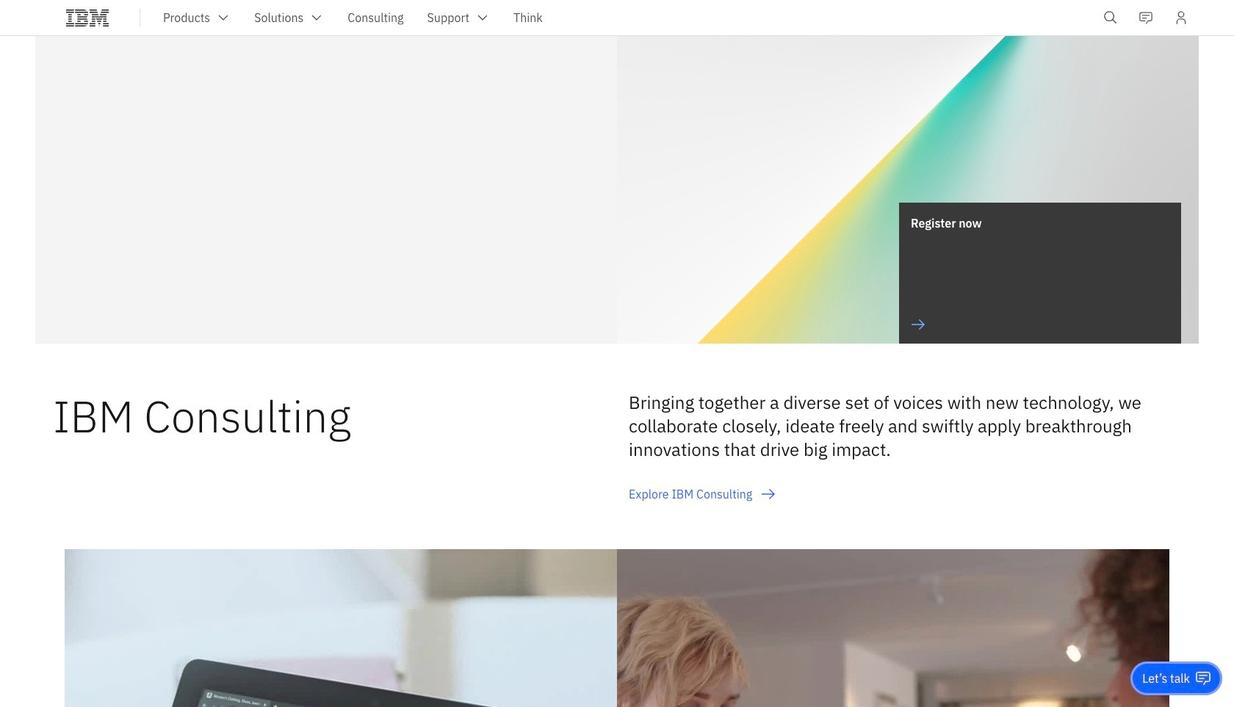 Task type: describe. For each thing, give the bounding box(es) containing it.
let's talk element
[[1143, 671, 1190, 687]]



